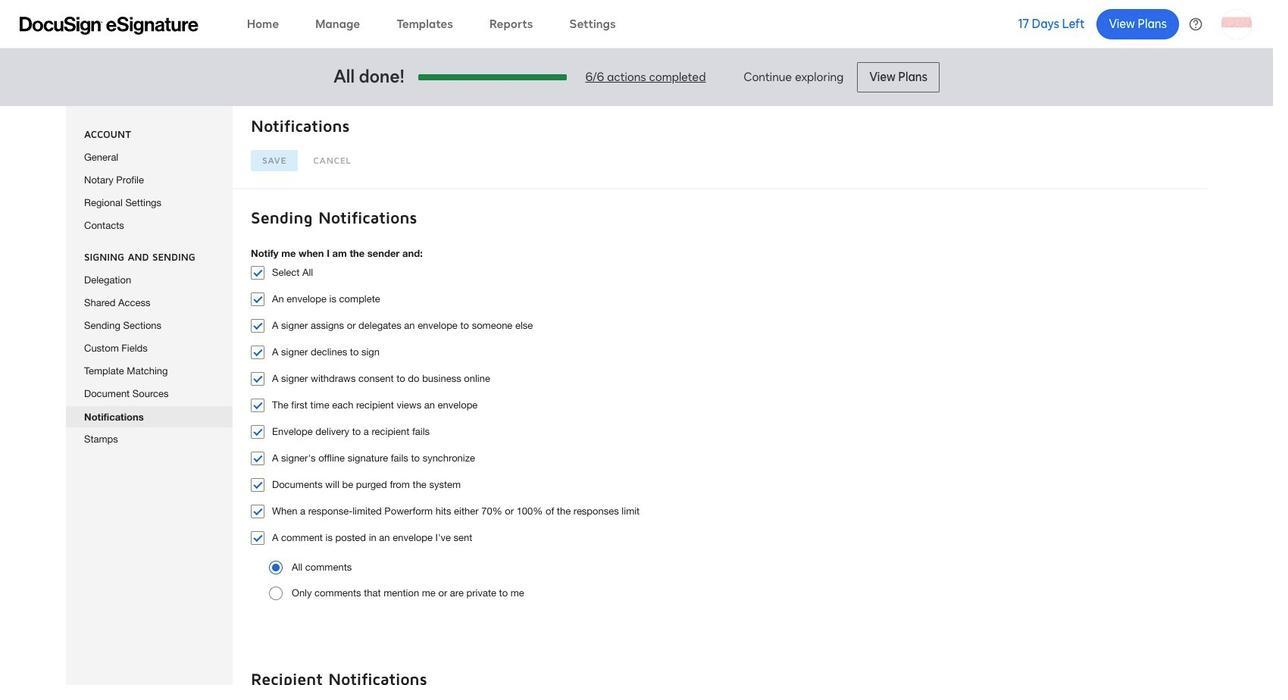 Task type: locate. For each thing, give the bounding box(es) containing it.
option group
[[269, 561, 1189, 604]]

your uploaded profile image image
[[1222, 9, 1252, 39]]



Task type: describe. For each thing, give the bounding box(es) containing it.
docusign esignature image
[[20, 16, 199, 34]]



Task type: vqa. For each thing, say whether or not it's contained in the screenshot.
the action required image
no



